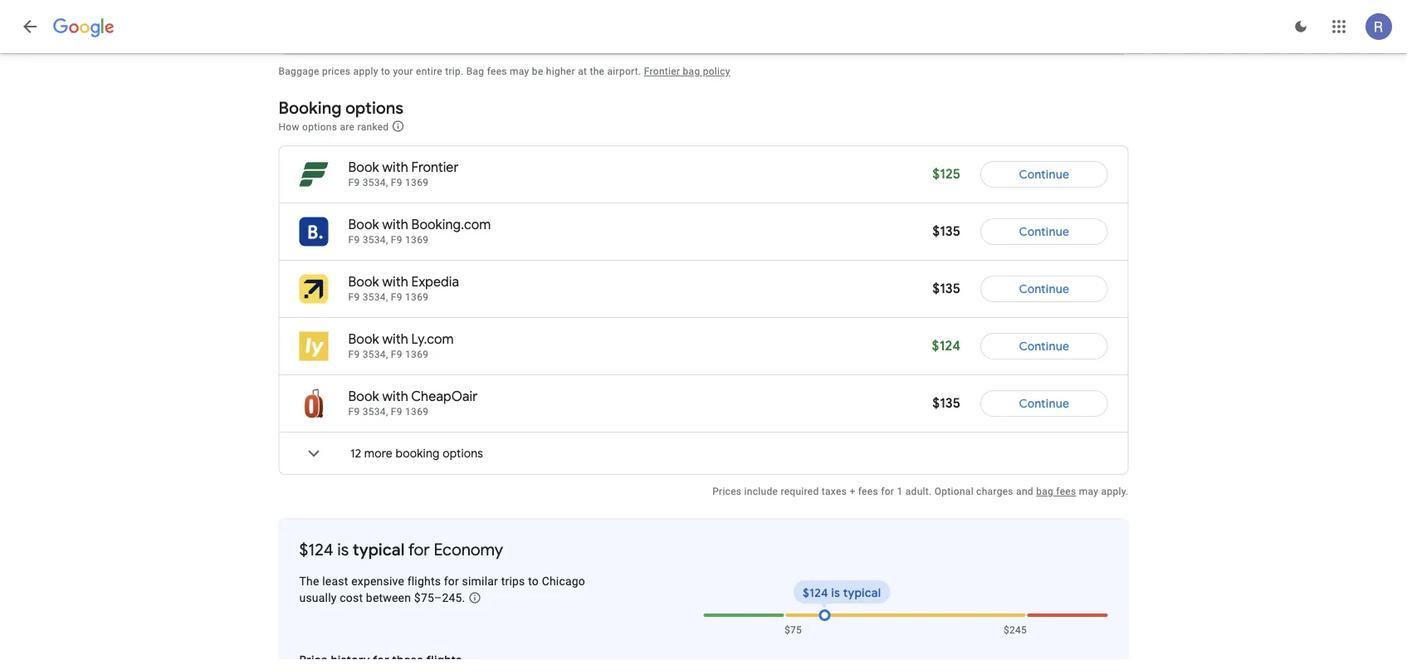 Task type: locate. For each thing, give the bounding box(es) containing it.
flight numbers f9 3534, f9 1369 text field up more at left bottom
[[348, 406, 429, 418]]

may left apply.
[[1079, 486, 1099, 497]]

1 $135 from the top
[[932, 223, 961, 240]]

3 3534, from the top
[[363, 291, 388, 303]]

with inside book with ly.com f9 3534, f9 1369
[[382, 331, 408, 348]]

fees right and
[[1056, 486, 1076, 497]]

4 continue button from the top
[[980, 326, 1108, 366]]

2 continue button from the top
[[980, 212, 1108, 252]]

3 1369 from the top
[[405, 291, 429, 303]]

0 vertical spatial $135
[[932, 223, 961, 240]]

2 1369 from the top
[[405, 234, 429, 246]]

0 vertical spatial bag
[[683, 66, 700, 77]]

1369 down ly.com
[[405, 349, 429, 360]]

1369 up book with booking.com f9 3534, f9 1369
[[405, 177, 429, 188]]

book inside the book with frontier f9 3534, f9 1369
[[348, 159, 379, 176]]

2 with from the top
[[382, 216, 408, 233]]

$135 up 135 us dollars text field
[[932, 223, 961, 240]]

3534, inside book with expedia f9 3534, f9 1369
[[363, 291, 388, 303]]

book with booking.com f9 3534, f9 1369
[[348, 216, 491, 246]]

4 3534, from the top
[[363, 349, 388, 360]]

economy
[[434, 539, 503, 560]]

flight numbers f9 3534, f9 1369 text field down ly.com
[[348, 349, 429, 360]]

frontier inside the book with frontier f9 3534, f9 1369
[[411, 159, 459, 176]]

0 vertical spatial is
[[337, 539, 349, 560]]

for up $75–245.
[[444, 574, 459, 588]]

4 book from the top
[[348, 331, 379, 348]]

2 flight numbers f9 3534, f9 1369 text field from the top
[[348, 349, 429, 360]]

5 1369 from the top
[[405, 406, 429, 418]]

with left cheapoair at the bottom left of page
[[382, 388, 408, 405]]

3534,
[[363, 177, 388, 188], [363, 234, 388, 246], [363, 291, 388, 303], [363, 349, 388, 360], [363, 406, 388, 418]]

f9
[[348, 177, 360, 188], [391, 177, 402, 188], [348, 234, 360, 246], [391, 234, 402, 246], [348, 291, 360, 303], [391, 291, 402, 303], [348, 349, 360, 360], [391, 349, 402, 360], [348, 406, 360, 418], [391, 406, 402, 418]]

2 vertical spatial $135
[[932, 395, 961, 412]]

with inside book with cheapoair f9 3534, f9 1369
[[382, 388, 408, 405]]

booking
[[396, 446, 440, 461]]

3534, for book with booking.com
[[363, 234, 388, 246]]

1 horizontal spatial fees
[[858, 486, 878, 497]]

with up flight numbers f9 3534, f9 1369 text field
[[382, 216, 408, 233]]

2 3534, from the top
[[363, 234, 388, 246]]

ly.com
[[411, 331, 454, 348]]

3534, for book with cheapoair
[[363, 406, 388, 418]]

3534, up book with cheapoair f9 3534, f9 1369
[[363, 349, 388, 360]]

3534, up more at left bottom
[[363, 406, 388, 418]]

frontier up flight numbers f9 3534, f9 1369 text box
[[411, 159, 459, 176]]

3 $135 from the top
[[932, 395, 961, 412]]

2 vertical spatial $124
[[803, 585, 828, 600]]

$75–245.
[[414, 591, 465, 605]]

0 vertical spatial may
[[510, 66, 529, 77]]

include
[[744, 486, 778, 497]]

for
[[881, 486, 894, 497], [408, 539, 430, 560], [444, 574, 459, 588]]

book inside book with cheapoair f9 3534, f9 1369
[[348, 388, 379, 405]]

go back image
[[20, 17, 40, 37]]

0 vertical spatial to
[[381, 66, 390, 77]]

1 vertical spatial is
[[831, 585, 840, 600]]

1 continue from the top
[[1019, 167, 1069, 182]]

$245
[[1004, 624, 1027, 636]]

3534, inside book with ly.com f9 3534, f9 1369
[[363, 349, 388, 360]]

with inside book with booking.com f9 3534, f9 1369
[[382, 216, 408, 233]]

continue for book with expedia
[[1019, 281, 1069, 296]]

similar
[[462, 574, 498, 588]]

1 vertical spatial to
[[528, 574, 539, 588]]

3534, inside the book with frontier f9 3534, f9 1369
[[363, 177, 388, 188]]

options down booking
[[302, 121, 337, 132]]

0 horizontal spatial $124
[[299, 539, 333, 560]]

continue
[[1019, 167, 1069, 182], [1019, 224, 1069, 239], [1019, 281, 1069, 296], [1019, 339, 1069, 354], [1019, 396, 1069, 411]]

to right trips
[[528, 574, 539, 588]]

fees
[[487, 66, 507, 77], [858, 486, 878, 497], [1056, 486, 1076, 497]]

1369
[[405, 177, 429, 188], [405, 234, 429, 246], [405, 291, 429, 303], [405, 349, 429, 360], [405, 406, 429, 418]]

135 us dollars text field for cheapoair
[[932, 395, 961, 412]]

$135 down 124 us dollars text box
[[932, 395, 961, 412]]

2 vertical spatial for
[[444, 574, 459, 588]]

135 us dollars text field for booking.com
[[932, 223, 961, 240]]

0 horizontal spatial for
[[408, 539, 430, 560]]

expedia
[[411, 274, 459, 291]]

book down book with expedia f9 3534, f9 1369
[[348, 331, 379, 348]]

your
[[393, 66, 413, 77]]

ranked
[[357, 121, 389, 132]]

4 with from the top
[[382, 331, 408, 348]]

4 continue from the top
[[1019, 339, 1069, 354]]

1 1369 from the top
[[405, 177, 429, 188]]

$124 is typical for economy
[[299, 539, 503, 560]]

$124 is typical
[[803, 585, 881, 600]]

with inside the book with frontier f9 3534, f9 1369
[[382, 159, 408, 176]]

1 flight numbers f9 3534, f9 1369 text field from the top
[[348, 291, 429, 303]]

1369 inside book with booking.com f9 3534, f9 1369
[[405, 234, 429, 246]]

5 continue button from the top
[[980, 384, 1108, 423]]

1369 down expedia
[[405, 291, 429, 303]]

1 vertical spatial options
[[302, 121, 337, 132]]

fees right 'bag'
[[487, 66, 507, 77]]

1 vertical spatial $135
[[932, 280, 961, 297]]

2 $135 from the top
[[932, 280, 961, 297]]

$125
[[932, 166, 961, 183]]

book
[[348, 159, 379, 176], [348, 216, 379, 233], [348, 274, 379, 291], [348, 331, 379, 348], [348, 388, 379, 405]]

0 horizontal spatial typical
[[353, 539, 405, 560]]

0 horizontal spatial frontier
[[411, 159, 459, 176]]

may left be
[[510, 66, 529, 77]]

for left 1
[[881, 486, 894, 497]]

1 horizontal spatial bag
[[1036, 486, 1054, 497]]

flights
[[407, 574, 441, 588]]

Flight numbers F9 3534, F9 1369 text field
[[348, 291, 429, 303], [348, 349, 429, 360], [348, 406, 429, 418]]

0 vertical spatial options
[[345, 97, 403, 118]]

3534, down ranked
[[363, 177, 388, 188]]

with for frontier
[[382, 159, 408, 176]]

1369 inside book with cheapoair f9 3534, f9 1369
[[405, 406, 429, 418]]

1 vertical spatial flight numbers f9 3534, f9 1369 text field
[[348, 349, 429, 360]]

book inside book with expedia f9 3534, f9 1369
[[348, 274, 379, 291]]

bag
[[683, 66, 700, 77], [1036, 486, 1054, 497]]

trip.
[[445, 66, 464, 77]]

135 US dollars text field
[[932, 223, 961, 240], [932, 395, 961, 412]]

1 horizontal spatial for
[[444, 574, 459, 588]]

12
[[350, 446, 361, 461]]

with up flight numbers f9 3534, f9 1369 text box
[[382, 159, 408, 176]]

$75
[[784, 624, 802, 636]]

135 us dollars text field down 124 us dollars text box
[[932, 395, 961, 412]]

2 book from the top
[[348, 216, 379, 233]]

1369 inside book with ly.com f9 3534, f9 1369
[[405, 349, 429, 360]]

book down flight numbers f9 3534, f9 1369 text field
[[348, 274, 379, 291]]

book up flight numbers f9 3534, f9 1369 text field
[[348, 216, 379, 233]]

between
[[366, 591, 411, 605]]

fees right + on the right bottom of the page
[[858, 486, 878, 497]]

2 vertical spatial flight numbers f9 3534, f9 1369 text field
[[348, 406, 429, 418]]

0 horizontal spatial fees
[[487, 66, 507, 77]]

book inside book with ly.com f9 3534, f9 1369
[[348, 331, 379, 348]]

3534, up book with ly.com f9 3534, f9 1369
[[363, 291, 388, 303]]

baggage
[[279, 66, 319, 77]]

continue button for book with frontier
[[980, 154, 1108, 194]]

to left your
[[381, 66, 390, 77]]

2 horizontal spatial for
[[881, 486, 894, 497]]

book for book with cheapoair
[[348, 388, 379, 405]]

3 book from the top
[[348, 274, 379, 291]]

apply.
[[1101, 486, 1129, 497]]

change appearance image
[[1281, 7, 1321, 46]]

book up flight numbers f9 3534, f9 1369 text box
[[348, 159, 379, 176]]

may
[[510, 66, 529, 77], [1079, 486, 1099, 497]]

bag fees button
[[1036, 486, 1076, 497]]

1 horizontal spatial frontier
[[644, 66, 680, 77]]

to
[[381, 66, 390, 77], [528, 574, 539, 588]]

0 horizontal spatial is
[[337, 539, 349, 560]]

continue button
[[980, 154, 1108, 194], [980, 212, 1108, 252], [980, 269, 1108, 309], [980, 326, 1108, 366], [980, 384, 1108, 423]]

charges
[[976, 486, 1014, 497]]

1 vertical spatial $124
[[299, 539, 333, 560]]

3 with from the top
[[382, 274, 408, 291]]

1 with from the top
[[382, 159, 408, 176]]

is
[[337, 539, 349, 560], [831, 585, 840, 600]]

1 vertical spatial typical
[[843, 585, 881, 600]]

flight numbers f9 3534, f9 1369 text field down expedia
[[348, 291, 429, 303]]

options right booking at the left bottom of page
[[443, 446, 483, 461]]

policy
[[703, 66, 730, 77]]

with left expedia
[[382, 274, 408, 291]]

135 us dollars text field up 135 us dollars text field
[[932, 223, 961, 240]]

1 horizontal spatial is
[[831, 585, 840, 600]]

frontier
[[644, 66, 680, 77], [411, 159, 459, 176]]

bag right and
[[1036, 486, 1054, 497]]

higher
[[546, 66, 575, 77]]

learn more about price insights image
[[468, 591, 482, 604]]

0 vertical spatial 135 us dollars text field
[[932, 223, 961, 240]]

2 horizontal spatial $124
[[932, 337, 961, 354]]

3534, inside book with booking.com f9 3534, f9 1369
[[363, 234, 388, 246]]

1 horizontal spatial options
[[345, 97, 403, 118]]

3 continue from the top
[[1019, 281, 1069, 296]]

1 vertical spatial 135 us dollars text field
[[932, 395, 961, 412]]

book for book with booking.com
[[348, 216, 379, 233]]

book for book with ly.com
[[348, 331, 379, 348]]

0 vertical spatial flight numbers f9 3534, f9 1369 text field
[[348, 291, 429, 303]]

1369 inside book with expedia f9 3534, f9 1369
[[405, 291, 429, 303]]

5 3534, from the top
[[363, 406, 388, 418]]

0 horizontal spatial bag
[[683, 66, 700, 77]]

with
[[382, 159, 408, 176], [382, 216, 408, 233], [382, 274, 408, 291], [382, 331, 408, 348], [382, 388, 408, 405]]

chicago
[[542, 574, 585, 588]]

3534, up book with expedia f9 3534, f9 1369
[[363, 234, 388, 246]]

continue button for book with booking.com
[[980, 212, 1108, 252]]

options
[[345, 97, 403, 118], [302, 121, 337, 132], [443, 446, 483, 461]]

0 horizontal spatial options
[[302, 121, 337, 132]]

with for cheapoair
[[382, 388, 408, 405]]

3534, inside book with cheapoair f9 3534, f9 1369
[[363, 406, 388, 418]]

the
[[590, 66, 605, 77]]

Flight numbers F9 3534, F9 1369 text field
[[348, 177, 429, 188]]

options up ranked
[[345, 97, 403, 118]]

1 vertical spatial bag
[[1036, 486, 1054, 497]]

5 book from the top
[[348, 388, 379, 405]]

1 horizontal spatial to
[[528, 574, 539, 588]]

0 vertical spatial for
[[881, 486, 894, 497]]

5 continue from the top
[[1019, 396, 1069, 411]]

0 vertical spatial frontier
[[644, 66, 680, 77]]

booking
[[279, 97, 342, 118]]

0 vertical spatial $124
[[932, 337, 961, 354]]

1 horizontal spatial typical
[[843, 585, 881, 600]]

$124
[[932, 337, 961, 354], [299, 539, 333, 560], [803, 585, 828, 600]]

4 1369 from the top
[[405, 349, 429, 360]]

1 vertical spatial may
[[1079, 486, 1099, 497]]

cheapoair
[[411, 388, 478, 405]]

for up the flights
[[408, 539, 430, 560]]

5 with from the top
[[382, 388, 408, 405]]

125 US dollars text field
[[932, 166, 961, 183]]

2 135 us dollars text field from the top
[[932, 395, 961, 412]]

0 vertical spatial typical
[[353, 539, 405, 560]]

2 continue from the top
[[1019, 224, 1069, 239]]

$135 for cheapoair
[[932, 395, 961, 412]]

options for how
[[302, 121, 337, 132]]

bag left policy
[[683, 66, 700, 77]]

continue button for book with expedia
[[980, 269, 1108, 309]]

with for booking.com
[[382, 216, 408, 233]]

$135 up 124 us dollars text box
[[932, 280, 961, 297]]

1 vertical spatial frontier
[[411, 159, 459, 176]]

book inside book with booking.com f9 3534, f9 1369
[[348, 216, 379, 233]]

3534, for book with frontier
[[363, 177, 388, 188]]

1369 for expedia
[[405, 291, 429, 303]]

3 continue button from the top
[[980, 269, 1108, 309]]

$135
[[932, 223, 961, 240], [932, 280, 961, 297], [932, 395, 961, 412]]

1 135 us dollars text field from the top
[[932, 223, 961, 240]]

bag
[[466, 66, 484, 77]]

frontier bag policy link
[[644, 66, 730, 77]]

with inside book with expedia f9 3534, f9 1369
[[382, 274, 408, 291]]

typical
[[353, 539, 405, 560], [843, 585, 881, 600]]

book up 12
[[348, 388, 379, 405]]

1 book from the top
[[348, 159, 379, 176]]

3 flight numbers f9 3534, f9 1369 text field from the top
[[348, 406, 429, 418]]

1369 down cheapoair at the bottom left of page
[[405, 406, 429, 418]]

1 continue button from the top
[[980, 154, 1108, 194]]

Flight numbers F9 3534, F9 1369 text field
[[348, 234, 429, 246]]

the least expensive flights for similar trips to chicago usually cost between $75–245.
[[299, 574, 585, 605]]

continue button for book with ly.com
[[980, 326, 1108, 366]]

taxes
[[822, 486, 847, 497]]

to inside the least expensive flights for similar trips to chicago usually cost between $75–245.
[[528, 574, 539, 588]]

adult.
[[906, 486, 932, 497]]

2 horizontal spatial fees
[[1056, 486, 1076, 497]]

1 horizontal spatial $124
[[803, 585, 828, 600]]

frontier right airport.
[[644, 66, 680, 77]]

1369 down booking.com
[[405, 234, 429, 246]]

booking.com
[[411, 216, 491, 233]]

continue for book with ly.com
[[1019, 339, 1069, 354]]

2 vertical spatial options
[[443, 446, 483, 461]]

3534, for book with ly.com
[[363, 349, 388, 360]]

0 horizontal spatial to
[[381, 66, 390, 77]]

1 horizontal spatial may
[[1079, 486, 1099, 497]]

prices
[[712, 486, 742, 497]]

1369 inside the book with frontier f9 3534, f9 1369
[[405, 177, 429, 188]]

with left ly.com
[[382, 331, 408, 348]]

1 3534, from the top
[[363, 177, 388, 188]]



Task type: describe. For each thing, give the bounding box(es) containing it.
prices include required taxes + fees for 1 adult. optional charges and bag fees may apply.
[[712, 486, 1129, 497]]

airport.
[[607, 66, 641, 77]]

$135 for booking.com
[[932, 223, 961, 240]]

for inside the least expensive flights for similar trips to chicago usually cost between $75–245.
[[444, 574, 459, 588]]

$135 for expedia
[[932, 280, 961, 297]]

book with cheapoair f9 3534, f9 1369
[[348, 388, 478, 418]]

learn more about booking options image
[[392, 120, 405, 133]]

are
[[340, 121, 355, 132]]

and
[[1016, 486, 1034, 497]]

continue for book with frontier
[[1019, 167, 1069, 182]]

book with expedia f9 3534, f9 1369
[[348, 274, 459, 303]]

how
[[279, 121, 300, 132]]

+
[[850, 486, 856, 497]]

learn more about booking options element
[[392, 117, 405, 135]]

cost
[[340, 591, 363, 605]]

3534, for book with expedia
[[363, 291, 388, 303]]

12 more booking options
[[350, 446, 483, 461]]

2 horizontal spatial options
[[443, 446, 483, 461]]

more
[[364, 446, 393, 461]]

1369 for cheapoair
[[405, 406, 429, 418]]

least
[[322, 574, 348, 588]]

flight numbers f9 3534, f9 1369 text field for expedia
[[348, 291, 429, 303]]

is for $124 is typical
[[831, 585, 840, 600]]

is for $124 is typical for economy
[[337, 539, 349, 560]]

$124 for $124 is typical
[[803, 585, 828, 600]]

book with frontier f9 3534, f9 1369
[[348, 159, 459, 188]]

book with ly.com f9 3534, f9 1369
[[348, 331, 454, 360]]

0 horizontal spatial may
[[510, 66, 529, 77]]

continue for book with booking.com
[[1019, 224, 1069, 239]]

required
[[781, 486, 819, 497]]

continue button for book with cheapoair
[[980, 384, 1108, 423]]

1369 for frontier
[[405, 177, 429, 188]]

flight numbers f9 3534, f9 1369 text field for cheapoair
[[348, 406, 429, 418]]

$124 for $124
[[932, 337, 961, 354]]

book for book with frontier
[[348, 159, 379, 176]]

with for ly.com
[[382, 331, 408, 348]]

trips
[[501, 574, 525, 588]]

$124 for $124 is typical for economy
[[299, 539, 333, 560]]

how options are ranked
[[279, 121, 392, 132]]

12 more booking options image
[[294, 433, 334, 473]]

1 vertical spatial for
[[408, 539, 430, 560]]

baggage prices apply to your entire trip.  bag fees may be higher at the airport. frontier bag policy
[[279, 66, 730, 77]]

book for book with expedia
[[348, 274, 379, 291]]

usually
[[299, 591, 337, 605]]

continue for book with cheapoair
[[1019, 396, 1069, 411]]

be
[[532, 66, 543, 77]]

options for booking
[[345, 97, 403, 118]]

124 US dollars text field
[[932, 337, 961, 354]]

with for expedia
[[382, 274, 408, 291]]

135 US dollars text field
[[932, 280, 961, 297]]

1369 for ly.com
[[405, 349, 429, 360]]

1369 for booking.com
[[405, 234, 429, 246]]

booking options
[[279, 97, 403, 118]]

entire
[[416, 66, 442, 77]]

at
[[578, 66, 587, 77]]

optional
[[935, 486, 974, 497]]

the
[[299, 574, 319, 588]]

prices
[[322, 66, 351, 77]]

typical for $124 is typical
[[843, 585, 881, 600]]

apply
[[353, 66, 378, 77]]

typical for $124 is typical for economy
[[353, 539, 405, 560]]

1
[[897, 486, 903, 497]]

expensive
[[351, 574, 404, 588]]

flight numbers f9 3534, f9 1369 text field for ly.com
[[348, 349, 429, 360]]



Task type: vqa. For each thing, say whether or not it's contained in the screenshot.


